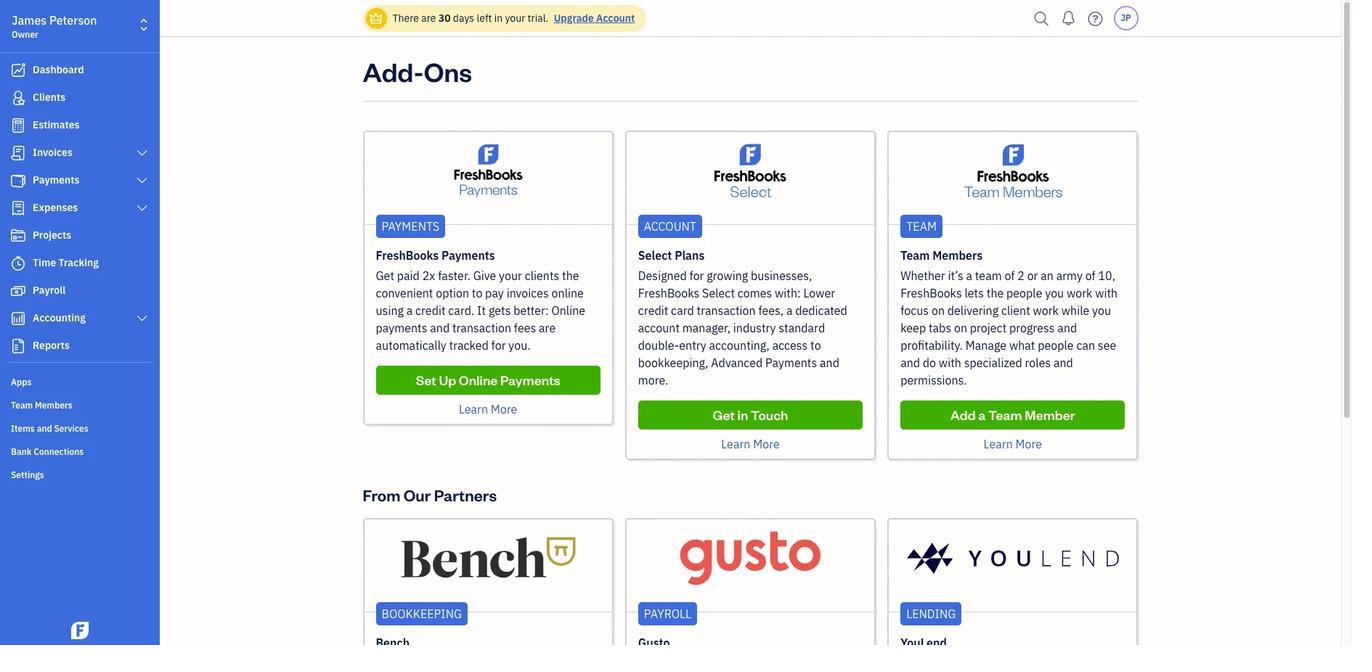 Task type: locate. For each thing, give the bounding box(es) containing it.
0 horizontal spatial learn
[[459, 402, 488, 417]]

delivering
[[948, 304, 999, 318]]

settings
[[11, 470, 44, 481]]

and down 'card.'
[[430, 321, 450, 336]]

chevron large down image
[[136, 175, 149, 187], [136, 203, 149, 214], [136, 313, 149, 325]]

0 horizontal spatial of
[[1005, 269, 1015, 283]]

members for team members whether it's a team of 2 or an army of 10, freshbooks lets the people you work with focus on delivering client work while you keep tabs on project progress and profitability. manage what people can see and do with specialized roles and permissions.
[[933, 248, 983, 263]]

you
[[1045, 286, 1064, 301], [1092, 304, 1111, 318]]

credit inside select plans designed for growing businesses, freshbooks select comes with: lower credit card transaction fees, a dedicated account manager, industry standard double-entry accounting, access to bookkeeping, advanced payments and more.
[[638, 304, 668, 318]]

to down the standard
[[811, 338, 821, 353]]

learn more link down the add a team member link
[[984, 437, 1042, 452]]

chevron large down image for expenses
[[136, 203, 149, 214]]

learn
[[459, 402, 488, 417], [721, 437, 751, 452], [984, 437, 1013, 452]]

bank
[[11, 447, 32, 458]]

from our partners
[[363, 485, 497, 505]]

add a team member
[[950, 407, 1076, 423]]

1 horizontal spatial transaction
[[697, 304, 756, 318]]

0 horizontal spatial you
[[1045, 286, 1064, 301]]

accounting,
[[709, 338, 770, 353]]

and right "items"
[[37, 423, 52, 434]]

1 vertical spatial members
[[35, 400, 73, 411]]

1 vertical spatial are
[[539, 321, 556, 336]]

option
[[436, 286, 469, 301]]

1 vertical spatial online
[[459, 372, 498, 389]]

members inside team members whether it's a team of 2 or an army of 10, freshbooks lets the people you work with focus on delivering client work while you keep tabs on project progress and profitability. manage what people can see and do with specialized roles and permissions.
[[933, 248, 983, 263]]

manager,
[[683, 321, 731, 336]]

2 horizontal spatial learn more link
[[984, 437, 1042, 452]]

0 vertical spatial payroll
[[33, 284, 66, 297]]

0 vertical spatial account
[[596, 12, 635, 25]]

with right do
[[939, 356, 961, 370]]

0 horizontal spatial to
[[472, 286, 483, 301]]

for left you.
[[491, 338, 506, 353]]

for
[[690, 269, 704, 283], [491, 338, 506, 353]]

add
[[950, 407, 976, 423]]

specialized
[[964, 356, 1022, 370]]

an
[[1041, 269, 1054, 283]]

0 horizontal spatial learn more link
[[459, 402, 517, 417]]

team inside team members whether it's a team of 2 or an army of 10, freshbooks lets the people you work with focus on delivering client work while you keep tabs on project progress and profitability. manage what people can see and do with specialized roles and permissions.
[[901, 248, 930, 263]]

touch
[[751, 407, 788, 423]]

1 vertical spatial account
[[644, 219, 696, 234]]

crown image
[[369, 11, 384, 26]]

services
[[54, 423, 88, 434]]

your left 'trial.'
[[505, 12, 525, 25]]

1 vertical spatial chevron large down image
[[136, 203, 149, 214]]

learn down the add a team member link
[[984, 437, 1013, 452]]

1 vertical spatial in
[[738, 407, 748, 423]]

credit down option
[[415, 304, 446, 318]]

0 horizontal spatial for
[[491, 338, 506, 353]]

0 horizontal spatial work
[[1033, 304, 1059, 318]]

2 horizontal spatial learn more
[[984, 437, 1042, 452]]

add-ons
[[363, 54, 472, 89]]

0 vertical spatial select
[[638, 248, 672, 263]]

on up tabs
[[932, 304, 945, 318]]

money image
[[9, 284, 27, 298]]

0 horizontal spatial on
[[932, 304, 945, 318]]

0 horizontal spatial payroll
[[33, 284, 66, 297]]

freshbooks payments get paid 2x faster. give your clients the convenient option to pay invoices online using a credit card. it gets better: online payments and transaction fees are automatically tracked for you.
[[376, 248, 585, 353]]

learn more link down get in touch link
[[721, 437, 780, 452]]

businesses,
[[751, 269, 812, 283]]

team members whether it's a team of 2 or an army of 10, freshbooks lets the people you work with focus on delivering client work while you keep tabs on project progress and profitability. manage what people can see and do with specialized roles and permissions.
[[901, 248, 1118, 388]]

better:
[[514, 304, 549, 318]]

online right up
[[459, 372, 498, 389]]

payments inside freshbooks payments get paid 2x faster. give your clients the convenient option to pay invoices online using a credit card. it gets better: online payments and transaction fees are automatically tracked for you.
[[442, 248, 495, 263]]

0 horizontal spatial in
[[494, 12, 503, 25]]

0 vertical spatial get
[[376, 269, 394, 283]]

1 horizontal spatial for
[[690, 269, 704, 283]]

whether
[[901, 269, 945, 283]]

0 horizontal spatial select
[[638, 248, 672, 263]]

1 vertical spatial with
[[939, 356, 961, 370]]

1 horizontal spatial learn more
[[721, 437, 780, 452]]

payments up faster.
[[442, 248, 495, 263]]

freshbooks up paid
[[376, 248, 439, 263]]

2x
[[422, 269, 435, 283]]

0 horizontal spatial credit
[[415, 304, 446, 318]]

1 vertical spatial for
[[491, 338, 506, 353]]

0 vertical spatial for
[[690, 269, 704, 283]]

transaction
[[697, 304, 756, 318], [452, 321, 511, 336]]

transaction up manager,
[[697, 304, 756, 318]]

client
[[1001, 304, 1030, 318]]

1 vertical spatial select
[[702, 286, 735, 301]]

your inside freshbooks payments get paid 2x faster. give your clients the convenient option to pay invoices online using a credit card. it gets better: online payments and transaction fees are automatically tracked for you.
[[499, 269, 522, 283]]

learn for in
[[721, 437, 751, 452]]

give
[[473, 269, 496, 283]]

team inside the main element
[[11, 400, 33, 411]]

chevron large down image for accounting
[[136, 313, 149, 325]]

members
[[933, 248, 983, 263], [35, 400, 73, 411]]

notifications image
[[1057, 4, 1080, 33]]

online
[[552, 286, 584, 301]]

credit
[[415, 304, 446, 318], [638, 304, 668, 318]]

payments
[[33, 174, 80, 187], [382, 219, 440, 234], [442, 248, 495, 263], [765, 356, 817, 370], [500, 372, 560, 389]]

1 horizontal spatial with
[[1095, 286, 1118, 301]]

1 horizontal spatial on
[[954, 321, 967, 336]]

get left paid
[[376, 269, 394, 283]]

are right fees
[[539, 321, 556, 336]]

work up progress
[[1033, 304, 1059, 318]]

and down the standard
[[820, 356, 840, 370]]

payments down you.
[[500, 372, 560, 389]]

you down 'an'
[[1045, 286, 1064, 301]]

payroll
[[33, 284, 66, 297], [644, 607, 691, 622]]

2 vertical spatial chevron large down image
[[136, 313, 149, 325]]

0 horizontal spatial more
[[491, 402, 517, 417]]

apps
[[11, 377, 32, 388]]

james peterson owner
[[12, 13, 97, 40]]

1 horizontal spatial learn more link
[[721, 437, 780, 452]]

more down touch
[[753, 437, 780, 452]]

people
[[1007, 286, 1043, 301], [1038, 338, 1074, 353]]

tracking
[[58, 256, 99, 269]]

are left 30
[[421, 12, 436, 25]]

in
[[494, 12, 503, 25], [738, 407, 748, 423]]

get
[[376, 269, 394, 283], [713, 407, 735, 423]]

0 vertical spatial transaction
[[697, 304, 756, 318]]

timer image
[[9, 256, 27, 271]]

comes
[[738, 286, 772, 301]]

account
[[596, 12, 635, 25], [644, 219, 696, 234]]

learn more for team
[[984, 437, 1042, 452]]

0 horizontal spatial transaction
[[452, 321, 511, 336]]

your up pay
[[499, 269, 522, 283]]

of left 2
[[1005, 269, 1015, 283]]

card.
[[448, 304, 474, 318]]

more down the add a team member link
[[1016, 437, 1042, 452]]

freshbooks image
[[68, 622, 92, 640]]

payments down access
[[765, 356, 817, 370]]

dashboard image
[[9, 63, 27, 78]]

1 vertical spatial on
[[954, 321, 967, 336]]

settings link
[[4, 464, 155, 486]]

members inside the main element
[[35, 400, 73, 411]]

0 vertical spatial online
[[552, 304, 585, 318]]

in right left
[[494, 12, 503, 25]]

1 credit from the left
[[415, 304, 446, 318]]

0 vertical spatial the
[[562, 269, 579, 283]]

roles
[[1025, 356, 1051, 370]]

work up while in the right top of the page
[[1067, 286, 1093, 301]]

a inside freshbooks payments get paid 2x faster. give your clients the convenient option to pay invoices online using a credit card. it gets better: online payments and transaction fees are automatically tracked for you.
[[406, 304, 413, 318]]

0 horizontal spatial get
[[376, 269, 394, 283]]

team for team members whether it's a team of 2 or an army of 10, freshbooks lets the people you work with focus on delivering client work while you keep tabs on project progress and profitability. manage what people can see and do with specialized roles and permissions.
[[901, 248, 930, 263]]

online down online
[[552, 304, 585, 318]]

members for team members
[[35, 400, 73, 411]]

transaction down it
[[452, 321, 511, 336]]

members up items and services
[[35, 400, 73, 411]]

freshbooks inside select plans designed for growing businesses, freshbooks select comes with: lower credit card transaction fees, a dedicated account manager, industry standard double-entry accounting, access to bookkeeping, advanced payments and more.
[[638, 286, 700, 301]]

for down plans
[[690, 269, 704, 283]]

more.
[[638, 373, 668, 388]]

set
[[416, 372, 436, 389]]

partners
[[434, 485, 497, 505]]

1 horizontal spatial learn
[[721, 437, 751, 452]]

1 vertical spatial to
[[811, 338, 821, 353]]

freshbooks down the designed
[[638, 286, 700, 301]]

online inside freshbooks payments get paid 2x faster. give your clients the convenient option to pay invoices online using a credit card. it gets better: online payments and transaction fees are automatically tracked for you.
[[552, 304, 585, 318]]

people up roles
[[1038, 338, 1074, 353]]

you right while in the right top of the page
[[1092, 304, 1111, 318]]

1 horizontal spatial payroll
[[644, 607, 691, 622]]

1 vertical spatial the
[[987, 286, 1004, 301]]

2 horizontal spatial learn
[[984, 437, 1013, 452]]

and down while in the right top of the page
[[1058, 321, 1077, 336]]

1 horizontal spatial of
[[1086, 269, 1096, 283]]

learn down set up online payments link at the bottom left of page
[[459, 402, 488, 417]]

0 horizontal spatial online
[[459, 372, 498, 389]]

your
[[505, 12, 525, 25], [499, 269, 522, 283]]

gets
[[489, 304, 511, 318]]

0 vertical spatial to
[[472, 286, 483, 301]]

chevron large down image inside payments link
[[136, 175, 149, 187]]

permissions.
[[901, 373, 967, 388]]

peterson
[[49, 13, 97, 28]]

there are 30 days left in your trial. upgrade account
[[393, 12, 635, 25]]

learn more down the add a team member link
[[984, 437, 1042, 452]]

to left pay
[[472, 286, 483, 301]]

a
[[966, 269, 973, 283], [406, 304, 413, 318], [787, 304, 793, 318], [978, 407, 986, 423]]

2 horizontal spatial freshbooks
[[901, 286, 962, 301]]

1 horizontal spatial are
[[539, 321, 556, 336]]

1 horizontal spatial work
[[1067, 286, 1093, 301]]

1 vertical spatial your
[[499, 269, 522, 283]]

a inside the add a team member link
[[978, 407, 986, 423]]

2 horizontal spatial more
[[1016, 437, 1042, 452]]

in left touch
[[738, 407, 748, 423]]

keep
[[901, 321, 926, 336]]

1 vertical spatial payroll
[[644, 607, 691, 622]]

1 horizontal spatial more
[[753, 437, 780, 452]]

1 horizontal spatial freshbooks
[[638, 286, 700, 301]]

freshbooks down whether
[[901, 286, 962, 301]]

1 horizontal spatial account
[[644, 219, 696, 234]]

the down 'team'
[[987, 286, 1004, 301]]

learn more link down set up online payments link at the bottom left of page
[[459, 402, 517, 417]]

it's
[[948, 269, 964, 283]]

1 horizontal spatial get
[[713, 407, 735, 423]]

for inside select plans designed for growing businesses, freshbooks select comes with: lower credit card transaction fees, a dedicated account manager, industry standard double-entry accounting, access to bookkeeping, advanced payments and more.
[[690, 269, 704, 283]]

get inside freshbooks payments get paid 2x faster. give your clients the convenient option to pay invoices online using a credit card. it gets better: online payments and transaction fees are automatically tracked for you.
[[376, 269, 394, 283]]

transaction inside freshbooks payments get paid 2x faster. give your clients the convenient option to pay invoices online using a credit card. it gets better: online payments and transaction fees are automatically tracked for you.
[[452, 321, 511, 336]]

search image
[[1030, 8, 1053, 29]]

a down with:
[[787, 304, 793, 318]]

3 chevron large down image from the top
[[136, 313, 149, 325]]

1 horizontal spatial members
[[933, 248, 983, 263]]

2 credit from the left
[[638, 304, 668, 318]]

0 horizontal spatial learn more
[[459, 402, 517, 417]]

bank connections
[[11, 447, 84, 458]]

learn more for online
[[459, 402, 517, 417]]

payments up expenses
[[33, 174, 80, 187]]

of left 10,
[[1086, 269, 1096, 283]]

with:
[[775, 286, 801, 301]]

2 chevron large down image from the top
[[136, 203, 149, 214]]

on right tabs
[[954, 321, 967, 336]]

1 horizontal spatial online
[[552, 304, 585, 318]]

a right add
[[978, 407, 986, 423]]

account right upgrade
[[596, 12, 635, 25]]

1 vertical spatial you
[[1092, 304, 1111, 318]]

ons
[[424, 54, 472, 89]]

2
[[1018, 269, 1025, 283]]

select down growing
[[702, 286, 735, 301]]

payments up paid
[[382, 219, 440, 234]]

payments link
[[4, 168, 155, 194]]

0 horizontal spatial account
[[596, 12, 635, 25]]

the inside freshbooks payments get paid 2x faster. give your clients the convenient option to pay invoices online using a credit card. it gets better: online payments and transaction fees are automatically tracked for you.
[[562, 269, 579, 283]]

time
[[33, 256, 56, 269]]

team
[[975, 269, 1002, 283]]

double-
[[638, 338, 679, 353]]

items
[[11, 423, 35, 434]]

industry
[[733, 321, 776, 336]]

the
[[562, 269, 579, 283], [987, 286, 1004, 301]]

0 vertical spatial chevron large down image
[[136, 175, 149, 187]]

learn down get in touch link
[[721, 437, 751, 452]]

1 chevron large down image from the top
[[136, 175, 149, 187]]

credit up 'account'
[[638, 304, 668, 318]]

payments inside select plans designed for growing businesses, freshbooks select comes with: lower credit card transaction fees, a dedicated account manager, industry standard double-entry accounting, access to bookkeeping, advanced payments and more.
[[765, 356, 817, 370]]

entry
[[679, 338, 707, 353]]

0 horizontal spatial the
[[562, 269, 579, 283]]

learn more down get in touch link
[[721, 437, 780, 452]]

more for touch
[[753, 437, 780, 452]]

with down 10,
[[1095, 286, 1118, 301]]

select up the designed
[[638, 248, 672, 263]]

on
[[932, 304, 945, 318], [954, 321, 967, 336]]

trial.
[[528, 12, 549, 25]]

0 horizontal spatial members
[[35, 400, 73, 411]]

members up it's
[[933, 248, 983, 263]]

more down set up online payments link at the bottom left of page
[[491, 402, 517, 417]]

0 vertical spatial you
[[1045, 286, 1064, 301]]

freshbooks inside team members whether it's a team of 2 or an army of 10, freshbooks lets the people you work with focus on delivering client work while you keep tabs on project progress and profitability. manage what people can see and do with specialized roles and permissions.
[[901, 286, 962, 301]]

from
[[363, 485, 400, 505]]

a right it's
[[966, 269, 973, 283]]

faster.
[[438, 269, 471, 283]]

0 vertical spatial members
[[933, 248, 983, 263]]

0 horizontal spatial freshbooks
[[376, 248, 439, 263]]

while
[[1062, 304, 1090, 318]]

are inside freshbooks payments get paid 2x faster. give your clients the convenient option to pay invoices online using a credit card. it gets better: online payments and transaction fees are automatically tracked for you.
[[539, 321, 556, 336]]

1 horizontal spatial credit
[[638, 304, 668, 318]]

the up online
[[562, 269, 579, 283]]

chevron large down image inside expenses link
[[136, 203, 149, 214]]

get left touch
[[713, 407, 735, 423]]

0 vertical spatial on
[[932, 304, 945, 318]]

jp
[[1121, 12, 1131, 23]]

chart image
[[9, 312, 27, 326]]

report image
[[9, 339, 27, 354]]

main element
[[0, 0, 196, 646]]

lending
[[906, 607, 956, 622]]

0 horizontal spatial are
[[421, 12, 436, 25]]

1 vertical spatial transaction
[[452, 321, 511, 336]]

1 horizontal spatial to
[[811, 338, 821, 353]]

people down 2
[[1007, 286, 1043, 301]]

payments
[[376, 321, 427, 336]]

account up plans
[[644, 219, 696, 234]]

accounting
[[33, 312, 86, 325]]

payment image
[[9, 174, 27, 188]]

learn more down set up online payments link at the bottom left of page
[[459, 402, 517, 417]]

1 horizontal spatial the
[[987, 286, 1004, 301]]

more for online
[[491, 402, 517, 417]]

a inside team members whether it's a team of 2 or an army of 10, freshbooks lets the people you work with focus on delivering client work while you keep tabs on project progress and profitability. manage what people can see and do with specialized roles and permissions.
[[966, 269, 973, 283]]

learn more link for team
[[984, 437, 1042, 452]]

estimates link
[[4, 113, 155, 139]]

1 horizontal spatial select
[[702, 286, 735, 301]]

1 vertical spatial work
[[1033, 304, 1059, 318]]

learn for up
[[459, 402, 488, 417]]

a down convenient
[[406, 304, 413, 318]]



Task type: vqa. For each thing, say whether or not it's contained in the screenshot.
the bottommost The Rate
no



Task type: describe. For each thing, give the bounding box(es) containing it.
chevron large down image for payments
[[136, 175, 149, 187]]

and left do
[[901, 356, 920, 370]]

can
[[1077, 338, 1095, 353]]

growing
[[707, 269, 748, 283]]

card
[[671, 304, 694, 318]]

1 of from the left
[[1005, 269, 1015, 283]]

manage
[[966, 338, 1007, 353]]

project
[[970, 321, 1007, 336]]

learn for a
[[984, 437, 1013, 452]]

convenient
[[376, 286, 433, 301]]

tabs
[[929, 321, 952, 336]]

reports link
[[4, 333, 155, 360]]

it
[[477, 304, 486, 318]]

dashboard
[[33, 63, 84, 76]]

army
[[1056, 269, 1083, 283]]

and inside the main element
[[37, 423, 52, 434]]

fees
[[514, 321, 536, 336]]

team for team
[[906, 219, 937, 234]]

estimates
[[33, 118, 80, 131]]

do
[[923, 356, 936, 370]]

upgrade account link
[[551, 12, 635, 25]]

1 horizontal spatial you
[[1092, 304, 1111, 318]]

items and services link
[[4, 418, 155, 439]]

more for team
[[1016, 437, 1042, 452]]

to inside freshbooks payments get paid 2x faster. give your clients the convenient option to pay invoices online using a credit card. it gets better: online payments and transaction fees are automatically tracked for you.
[[472, 286, 483, 301]]

to inside select plans designed for growing businesses, freshbooks select comes with: lower credit card transaction fees, a dedicated account manager, industry standard double-entry accounting, access to bookkeeping, advanced payments and more.
[[811, 338, 821, 353]]

clients
[[525, 269, 559, 283]]

chevron large down image
[[136, 147, 149, 159]]

expense image
[[9, 201, 27, 216]]

0 vertical spatial people
[[1007, 286, 1043, 301]]

payroll inside the main element
[[33, 284, 66, 297]]

30
[[438, 12, 451, 25]]

lets
[[965, 286, 984, 301]]

invoices link
[[4, 140, 155, 166]]

team for team members
[[11, 400, 33, 411]]

our
[[404, 485, 431, 505]]

select plans designed for growing businesses, freshbooks select comes with: lower credit card transaction fees, a dedicated account manager, industry standard double-entry accounting, access to bookkeeping, advanced payments and more.
[[638, 248, 847, 388]]

2 of from the left
[[1086, 269, 1096, 283]]

team members
[[11, 400, 73, 411]]

get in touch link
[[638, 401, 863, 430]]

and right roles
[[1054, 356, 1073, 370]]

0 vertical spatial are
[[421, 12, 436, 25]]

set up online payments link
[[376, 366, 601, 395]]

1 vertical spatial get
[[713, 407, 735, 423]]

estimate image
[[9, 118, 27, 133]]

time tracking
[[33, 256, 99, 269]]

credit inside freshbooks payments get paid 2x faster. give your clients the convenient option to pay invoices online using a credit card. it gets better: online payments and transaction fees are automatically tracked for you.
[[415, 304, 446, 318]]

access
[[772, 338, 808, 353]]

using
[[376, 304, 404, 318]]

james
[[12, 13, 47, 28]]

there
[[393, 12, 419, 25]]

or
[[1027, 269, 1038, 283]]

accounting link
[[4, 306, 155, 332]]

apps link
[[4, 371, 155, 393]]

bank connections link
[[4, 441, 155, 463]]

connections
[[34, 447, 84, 458]]

0 vertical spatial work
[[1067, 286, 1093, 301]]

go to help image
[[1084, 8, 1107, 29]]

left
[[477, 12, 492, 25]]

projects
[[33, 229, 71, 242]]

0 vertical spatial in
[[494, 12, 503, 25]]

client image
[[9, 91, 27, 105]]

project image
[[9, 229, 27, 243]]

upgrade
[[554, 12, 594, 25]]

and inside freshbooks payments get paid 2x faster. give your clients the convenient option to pay invoices online using a credit card. it gets better: online payments and transaction fees are automatically tracked for you.
[[430, 321, 450, 336]]

paid
[[397, 269, 420, 283]]

10,
[[1098, 269, 1116, 283]]

automatically
[[376, 338, 447, 353]]

clients link
[[4, 85, 155, 111]]

designed
[[638, 269, 687, 283]]

items and services
[[11, 423, 88, 434]]

expenses link
[[4, 195, 155, 222]]

transaction inside select plans designed for growing businesses, freshbooks select comes with: lower credit card transaction fees, a dedicated account manager, industry standard double-entry accounting, access to bookkeeping, advanced payments and more.
[[697, 304, 756, 318]]

what
[[1009, 338, 1035, 353]]

reports
[[33, 339, 70, 352]]

freshbooks inside freshbooks payments get paid 2x faster. give your clients the convenient option to pay invoices online using a credit card. it gets better: online payments and transaction fees are automatically tracked for you.
[[376, 248, 439, 263]]

1 vertical spatial people
[[1038, 338, 1074, 353]]

jp button
[[1114, 6, 1138, 31]]

payments inside the main element
[[33, 174, 80, 187]]

tracked
[[449, 338, 489, 353]]

0 horizontal spatial with
[[939, 356, 961, 370]]

0 vertical spatial with
[[1095, 286, 1118, 301]]

set up online payments
[[416, 372, 560, 389]]

standard
[[779, 321, 825, 336]]

learn more link for online
[[459, 402, 517, 417]]

a inside select plans designed for growing businesses, freshbooks select comes with: lower credit card transaction fees, a dedicated account manager, industry standard double-entry accounting, access to bookkeeping, advanced payments and more.
[[787, 304, 793, 318]]

clients
[[33, 91, 66, 104]]

see
[[1098, 338, 1116, 353]]

invoices
[[33, 146, 73, 159]]

invoice image
[[9, 146, 27, 161]]

for inside freshbooks payments get paid 2x faster. give your clients the convenient option to pay invoices online using a credit card. it gets better: online payments and transaction fees are automatically tracked for you.
[[491, 338, 506, 353]]

lower
[[804, 286, 835, 301]]

payroll link
[[4, 278, 155, 304]]

and inside select plans designed for growing businesses, freshbooks select comes with: lower credit card transaction fees, a dedicated account manager, industry standard double-entry accounting, access to bookkeeping, advanced payments and more.
[[820, 356, 840, 370]]

expenses
[[33, 201, 78, 214]]

get in touch
[[713, 407, 788, 423]]

profitability.
[[901, 338, 963, 353]]

pay
[[485, 286, 504, 301]]

1 horizontal spatial in
[[738, 407, 748, 423]]

learn more link for touch
[[721, 437, 780, 452]]

learn more for touch
[[721, 437, 780, 452]]

dedicated
[[795, 304, 847, 318]]

fees,
[[759, 304, 784, 318]]

up
[[439, 372, 456, 389]]

progress
[[1010, 321, 1055, 336]]

the inside team members whether it's a team of 2 or an army of 10, freshbooks lets the people you work with focus on delivering client work while you keep tabs on project progress and profitability. manage what people can see and do with specialized roles and permissions.
[[987, 286, 1004, 301]]

dashboard link
[[4, 57, 155, 84]]

advanced
[[711, 356, 763, 370]]

0 vertical spatial your
[[505, 12, 525, 25]]



